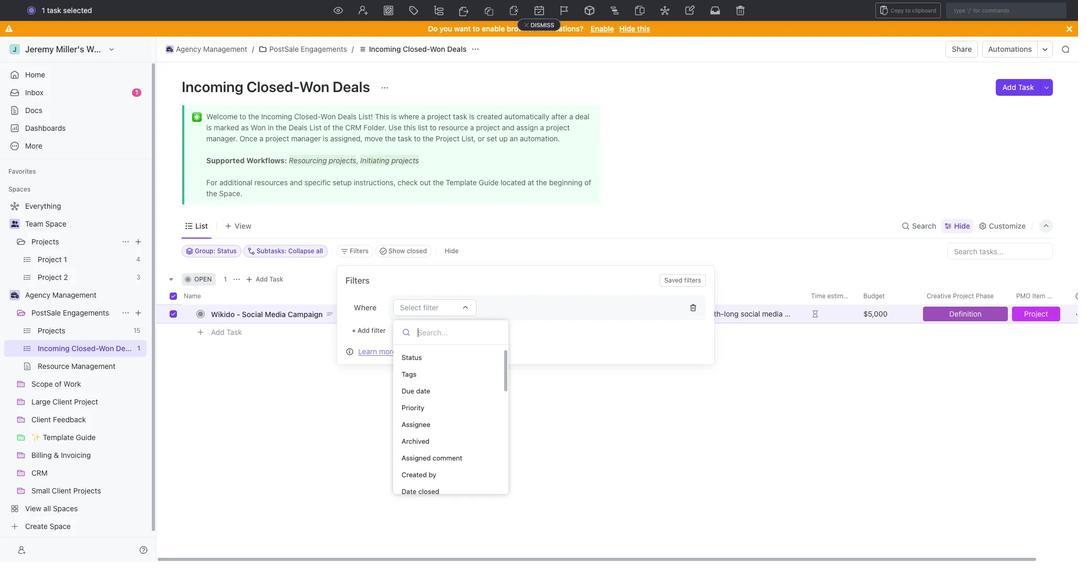 Task type: locate. For each thing, give the bounding box(es) containing it.
postsale engagements link
[[256, 43, 350, 56], [31, 305, 117, 322]]

2 vertical spatial hide
[[445, 247, 459, 255]]

add task up the wikido - social media campaign
[[256, 276, 283, 283]]

filter up "more"
[[372, 327, 386, 335]]

filters right about
[[420, 347, 439, 356]]

1 horizontal spatial agency
[[176, 45, 201, 53]]

agency
[[176, 45, 201, 53], [25, 291, 50, 300]]

enable
[[591, 24, 614, 33]]

0 vertical spatial postsale
[[269, 45, 299, 53]]

0 horizontal spatial filters
[[420, 347, 439, 356]]

hide button
[[942, 219, 974, 233]]

1 vertical spatial postsale engagements
[[31, 309, 109, 317]]

add
[[1003, 83, 1017, 92], [256, 276, 268, 283], [358, 327, 370, 335], [211, 328, 225, 337]]

task
[[47, 6, 61, 15]]

incoming
[[369, 45, 401, 53], [182, 78, 244, 95]]

search
[[913, 221, 937, 230]]

0 horizontal spatial postsale engagements link
[[31, 305, 117, 322]]

this
[[638, 24, 650, 33]]

1 horizontal spatial business time image
[[166, 47, 173, 52]]

0 horizontal spatial closed-
[[247, 78, 300, 95]]

1 vertical spatial agency management link
[[25, 287, 145, 304]]

projects
[[31, 237, 59, 246]]

projects link
[[31, 234, 117, 250]]

you
[[440, 24, 452, 33]]

dismiss
[[531, 21, 555, 28]]

engagements
[[301, 45, 347, 53], [63, 309, 109, 317]]

1 vertical spatial 1
[[135, 89, 138, 96]]

where
[[354, 303, 377, 312]]

0 horizontal spatial incoming
[[182, 78, 244, 95]]

campaign
[[288, 310, 323, 319]]

tree
[[4, 198, 147, 535]]

dashboards
[[25, 124, 66, 133]]

task
[[1019, 83, 1035, 92], [270, 276, 283, 283], [227, 328, 242, 337]]

add down wikido
[[211, 328, 225, 337]]

hide inside button
[[445, 247, 459, 255]]

0 horizontal spatial add task
[[211, 328, 242, 337]]

0 horizontal spatial task
[[227, 328, 242, 337]]

add task button down wikido
[[206, 326, 246, 339]]

incoming closed-won deals
[[369, 45, 467, 53], [182, 78, 373, 95]]

1 horizontal spatial won
[[430, 45, 446, 53]]

created by
[[402, 471, 437, 479]]

0 horizontal spatial management
[[52, 291, 97, 300]]

1 horizontal spatial filters
[[685, 277, 701, 284]]

new button
[[989, 2, 1026, 19]]

list
[[195, 221, 208, 230]]

0 horizontal spatial business time image
[[11, 292, 19, 299]]

1 vertical spatial postsale engagements link
[[31, 305, 117, 322]]

task up media
[[270, 276, 283, 283]]

0 vertical spatial won
[[430, 45, 446, 53]]

0 horizontal spatial /
[[252, 45, 254, 53]]

incoming closed-won deals link
[[356, 43, 469, 56]]

about
[[399, 347, 418, 356]]

1 horizontal spatial task
[[270, 276, 283, 283]]

1 horizontal spatial postsale
[[269, 45, 299, 53]]

2 horizontal spatial add task
[[1003, 83, 1035, 92]]

1 horizontal spatial postsale engagements
[[269, 45, 347, 53]]

0 vertical spatial postsale engagements
[[269, 45, 347, 53]]

1 vertical spatial postsale
[[31, 309, 61, 317]]

0 horizontal spatial 1
[[42, 6, 45, 15]]

date closed
[[402, 487, 440, 496]]

1 vertical spatial business time image
[[11, 292, 19, 299]]

0 vertical spatial deals
[[447, 45, 467, 53]]

status
[[402, 353, 422, 362]]

business time image inside agency management link
[[166, 47, 173, 52]]

1 vertical spatial closed-
[[247, 78, 300, 95]]

add task button up the wikido - social media campaign
[[243, 273, 288, 286]]

add task button down automations button
[[997, 79, 1041, 96]]

closed-
[[403, 45, 430, 53], [247, 78, 300, 95]]

wikido
[[211, 310, 235, 319]]

tags
[[402, 370, 417, 379]]

management
[[203, 45, 247, 53], [52, 291, 97, 300]]

agency management link
[[163, 43, 250, 56], [25, 287, 145, 304]]

filters right saved at the right of page
[[685, 277, 701, 284]]

deals
[[447, 45, 467, 53], [333, 78, 370, 95]]

0 horizontal spatial postsale engagements
[[31, 309, 109, 317]]

filter right select
[[424, 303, 439, 312]]

1 vertical spatial engagements
[[63, 309, 109, 317]]

learn more about filters
[[358, 347, 439, 356]]

filter
[[424, 303, 439, 312], [372, 327, 386, 335]]

assigned
[[402, 454, 431, 462]]

1 horizontal spatial /
[[352, 45, 354, 53]]

0 horizontal spatial hide
[[445, 247, 459, 255]]

selected
[[63, 6, 92, 15]]

business time image
[[166, 47, 173, 52], [11, 292, 19, 299]]

favorites button
[[4, 166, 40, 178]]

open
[[194, 276, 212, 283]]

0 vertical spatial hide
[[620, 24, 636, 33]]

0 vertical spatial closed-
[[403, 45, 430, 53]]

2 horizontal spatial hide
[[955, 221, 971, 230]]

add task button
[[997, 79, 1041, 96], [243, 273, 288, 286], [206, 326, 246, 339]]

0 horizontal spatial deals
[[333, 78, 370, 95]]

task down automations button
[[1019, 83, 1035, 92]]

1
[[42, 6, 45, 15], [135, 89, 138, 96], [224, 276, 227, 283]]

do
[[428, 24, 438, 33]]

0 horizontal spatial postsale
[[31, 309, 61, 317]]

1 vertical spatial agency management
[[25, 291, 97, 300]]

/
[[252, 45, 254, 53], [352, 45, 354, 53]]

0 horizontal spatial agency management
[[25, 291, 97, 300]]

task down -
[[227, 328, 242, 337]]

1 vertical spatial management
[[52, 291, 97, 300]]

1 horizontal spatial agency management link
[[163, 43, 250, 56]]

add up the wikido - social media campaign
[[256, 276, 268, 283]]

1 horizontal spatial closed-
[[403, 45, 430, 53]]

1 horizontal spatial agency management
[[176, 45, 247, 53]]

1 vertical spatial hide
[[955, 221, 971, 230]]

0 vertical spatial agency management
[[176, 45, 247, 53]]

closed
[[419, 487, 440, 496]]

customize
[[990, 221, 1026, 230]]

incoming inside the incoming closed-won deals link
[[369, 45, 401, 53]]

1 vertical spatial won
[[300, 78, 330, 95]]

1 horizontal spatial incoming
[[369, 45, 401, 53]]

0 horizontal spatial filter
[[372, 327, 386, 335]]

postsale engagements
[[269, 45, 347, 53], [31, 309, 109, 317]]

created
[[402, 471, 427, 479]]

1 / from the left
[[252, 45, 254, 53]]

tree containing team space
[[4, 198, 147, 535]]

customize button
[[976, 219, 1029, 233]]

postsale
[[269, 45, 299, 53], [31, 309, 61, 317]]

space
[[45, 220, 66, 228]]

1 horizontal spatial 1
[[135, 89, 138, 96]]

2 vertical spatial add task
[[211, 328, 242, 337]]

media
[[265, 310, 286, 319]]

1 horizontal spatial filter
[[424, 303, 439, 312]]

favorites
[[8, 168, 36, 176]]

0 vertical spatial agency management link
[[163, 43, 250, 56]]

saved filters
[[665, 277, 701, 284]]

$5,000 button
[[858, 305, 921, 324]]

0 vertical spatial task
[[1019, 83, 1035, 92]]

0 vertical spatial business time image
[[166, 47, 173, 52]]

add task down wikido
[[211, 328, 242, 337]]

team space link
[[25, 216, 145, 233]]

filters
[[685, 277, 701, 284], [420, 347, 439, 356]]

0 vertical spatial incoming
[[369, 45, 401, 53]]

1 horizontal spatial management
[[203, 45, 247, 53]]

learn
[[358, 347, 377, 356]]

0 horizontal spatial won
[[300, 78, 330, 95]]

1 vertical spatial add task
[[256, 276, 283, 283]]

1 horizontal spatial deals
[[447, 45, 467, 53]]

upgrade link
[[935, 3, 985, 18]]

0 horizontal spatial engagements
[[63, 309, 109, 317]]

share
[[952, 45, 973, 53]]

0 vertical spatial add task
[[1003, 83, 1035, 92]]

agency management
[[176, 45, 247, 53], [25, 291, 97, 300]]

1 horizontal spatial postsale engagements link
[[256, 43, 350, 56]]

date
[[402, 487, 417, 496]]

1 vertical spatial agency
[[25, 291, 50, 300]]

2 vertical spatial 1
[[224, 276, 227, 283]]

add task down automations button
[[1003, 83, 1035, 92]]

add task
[[1003, 83, 1035, 92], [256, 276, 283, 283], [211, 328, 242, 337]]

engagements inside sidebar navigation
[[63, 309, 109, 317]]

0 vertical spatial engagements
[[301, 45, 347, 53]]

select
[[400, 303, 422, 312]]

assignee
[[402, 420, 431, 429]]

postsale engagements inside sidebar navigation
[[31, 309, 109, 317]]

+ add filter
[[352, 327, 386, 335]]

0 vertical spatial filter
[[424, 303, 439, 312]]

0 horizontal spatial agency
[[25, 291, 50, 300]]

+
[[352, 327, 356, 335]]



Task type: vqa. For each thing, say whether or not it's contained in the screenshot.
the right Add Task
yes



Task type: describe. For each thing, give the bounding box(es) containing it.
agency management inside sidebar navigation
[[25, 291, 97, 300]]

priority
[[402, 404, 425, 412]]

1 vertical spatial filter
[[372, 327, 386, 335]]

enable
[[482, 24, 505, 33]]

0 vertical spatial management
[[203, 45, 247, 53]]

select filter button
[[393, 300, 477, 316]]

notifications?
[[537, 24, 584, 33]]

management inside sidebar navigation
[[52, 291, 97, 300]]

search...
[[531, 6, 561, 15]]

0 horizontal spatial agency management link
[[25, 287, 145, 304]]

to
[[473, 24, 480, 33]]

0 vertical spatial incoming closed-won deals
[[369, 45, 467, 53]]

dashboards link
[[4, 120, 147, 137]]

$5,000
[[864, 310, 888, 319]]

Search tasks... text field
[[948, 244, 1053, 259]]

tree inside sidebar navigation
[[4, 198, 147, 535]]

saved
[[665, 277, 683, 284]]

sidebar navigation
[[0, 37, 157, 563]]

1 vertical spatial deals
[[333, 78, 370, 95]]

wikido - social media campaign link
[[209, 307, 363, 322]]

1 vertical spatial add task button
[[243, 273, 288, 286]]

list link
[[193, 219, 208, 233]]

date
[[416, 387, 430, 395]]

team
[[25, 220, 43, 228]]

assigned comment
[[402, 454, 463, 462]]

1 horizontal spatial hide
[[620, 24, 636, 33]]

do you want to enable browser notifications? enable hide this
[[428, 24, 650, 33]]

hide button
[[441, 245, 463, 258]]

share button
[[946, 41, 979, 58]]

archived
[[402, 437, 430, 446]]

browser
[[507, 24, 535, 33]]

2 horizontal spatial task
[[1019, 83, 1035, 92]]

docs
[[25, 106, 42, 115]]

1 horizontal spatial add task
[[256, 276, 283, 283]]

hide inside dropdown button
[[955, 221, 971, 230]]

1 vertical spatial incoming
[[182, 78, 244, 95]]

1 vertical spatial task
[[270, 276, 283, 283]]

1 task selected
[[42, 6, 92, 15]]

add right +
[[358, 327, 370, 335]]

⌘k
[[663, 6, 674, 15]]

search button
[[899, 219, 940, 233]]

more
[[379, 347, 397, 356]]

filter inside dropdown button
[[424, 303, 439, 312]]

due date
[[402, 387, 430, 395]]

spaces
[[8, 185, 31, 193]]

home link
[[4, 67, 147, 83]]

select filter
[[400, 303, 439, 312]]

home
[[25, 70, 45, 79]]

upgrade
[[950, 6, 980, 15]]

team space
[[25, 220, 66, 228]]

docs link
[[4, 102, 147, 119]]

automations
[[989, 45, 1033, 53]]

due
[[402, 387, 415, 395]]

1 vertical spatial filters
[[420, 347, 439, 356]]

filters button
[[337, 245, 374, 258]]

2 horizontal spatial 1
[[224, 276, 227, 283]]

add down automations button
[[1003, 83, 1017, 92]]

user group image
[[11, 221, 19, 227]]

automations button
[[984, 41, 1038, 57]]

0 vertical spatial agency
[[176, 45, 201, 53]]

wikido - social media campaign
[[211, 310, 323, 319]]

0 vertical spatial add task button
[[997, 79, 1041, 96]]

type '/' for commands field
[[947, 3, 1067, 18]]

comment
[[433, 454, 463, 462]]

postsale inside sidebar navigation
[[31, 309, 61, 317]]

inbox
[[25, 88, 44, 97]]

1 vertical spatial incoming closed-won deals
[[182, 78, 373, 95]]

want
[[454, 24, 471, 33]]

0 vertical spatial 1
[[42, 6, 45, 15]]

0 vertical spatial filters
[[685, 277, 701, 284]]

filters
[[350, 247, 369, 255]]

social
[[242, 310, 263, 319]]

learn more about filters link
[[358, 347, 439, 356]]

-
[[237, 310, 240, 319]]

2 / from the left
[[352, 45, 354, 53]]

1 inside sidebar navigation
[[135, 89, 138, 96]]

0 vertical spatial postsale engagements link
[[256, 43, 350, 56]]

2 vertical spatial add task button
[[206, 326, 246, 339]]

2 vertical spatial task
[[227, 328, 242, 337]]

1 horizontal spatial engagements
[[301, 45, 347, 53]]

new
[[1004, 6, 1019, 15]]

by
[[429, 471, 437, 479]]

agency inside sidebar navigation
[[25, 291, 50, 300]]

Search... text field
[[418, 325, 500, 341]]



